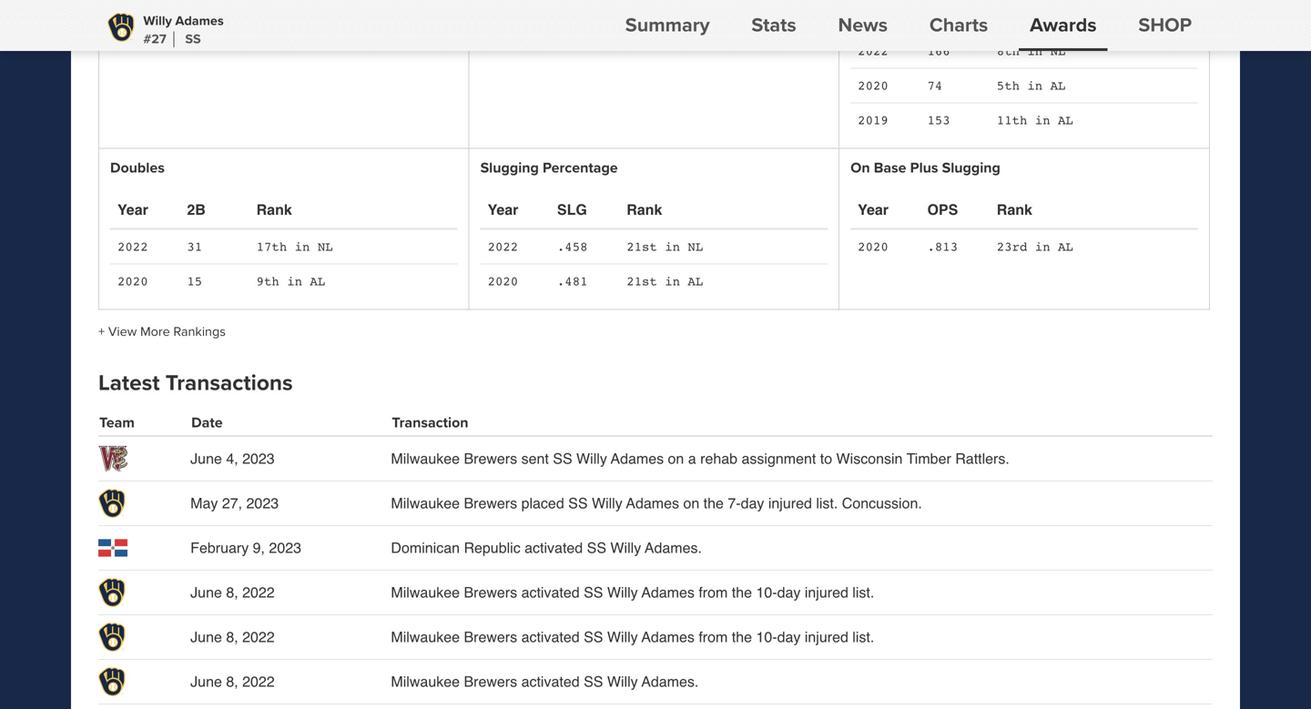 Task type: locate. For each thing, give the bounding box(es) containing it.
adames. for milwaukee brewers activated ss willy adames.
[[642, 673, 699, 690]]

3 rank from the left
[[997, 201, 1033, 218]]

june
[[191, 450, 222, 467], [191, 584, 222, 601], [191, 629, 222, 646], [191, 673, 222, 690]]

5 brewers from the top
[[464, 673, 517, 690]]

slugging right plus
[[942, 159, 1001, 177]]

year
[[117, 201, 148, 218], [488, 201, 519, 218], [858, 201, 889, 218]]

14th in al
[[627, 9, 703, 24]]

2020 left '.481'
[[488, 274, 518, 289]]

injured
[[769, 495, 812, 512], [805, 584, 849, 601], [805, 629, 849, 646]]

7-
[[728, 495, 741, 512]]

2022
[[858, 44, 889, 58], [117, 240, 148, 254], [488, 240, 518, 254], [242, 584, 275, 601], [242, 629, 275, 646], [242, 673, 275, 690]]

1 vertical spatial 23rd
[[997, 240, 1028, 254]]

4 june from the top
[[191, 673, 222, 690]]

2023
[[858, 9, 889, 24], [242, 450, 275, 467], [246, 495, 279, 512], [269, 539, 301, 556]]

the
[[704, 495, 724, 512], [732, 584, 752, 601], [732, 629, 752, 646]]

2020 for rank
[[858, 240, 889, 254]]

list.
[[816, 495, 838, 512], [853, 584, 875, 601], [853, 629, 875, 646]]

2 brewers from the top
[[464, 495, 517, 512]]

2023 right the 9,
[[269, 539, 301, 556]]

on
[[851, 159, 870, 177]]

2 8, from the top
[[226, 629, 238, 646]]

1 horizontal spatial slugging
[[942, 159, 1001, 177]]

ops
[[928, 201, 958, 218]]

2 vertical spatial 8,
[[226, 673, 238, 690]]

0 horizontal spatial 23rd in al
[[256, 9, 333, 24]]

10-
[[756, 584, 777, 601], [756, 629, 777, 646]]

1 vertical spatial from
[[699, 629, 728, 646]]

23rd right .813
[[997, 240, 1028, 254]]

2020 for 17th in nl
[[117, 274, 148, 289]]

2 vertical spatial june 8, 2022
[[191, 673, 275, 690]]

on
[[668, 450, 684, 467], [683, 495, 700, 512]]

1 vertical spatial june 8, 2022
[[191, 629, 275, 646]]

0 vertical spatial from
[[699, 584, 728, 601]]

al for 15
[[310, 274, 325, 289]]

21st down 21st in nl
[[627, 274, 657, 289]]

1 vertical spatial on
[[683, 495, 700, 512]]

1 horizontal spatial rank
[[627, 201, 662, 218]]

2020 up view
[[117, 274, 148, 289]]

0 vertical spatial on
[[668, 450, 684, 467]]

1 horizontal spatial 2019
[[858, 113, 889, 127]]

1 rank from the left
[[256, 201, 292, 218]]

ss
[[185, 32, 201, 48], [553, 450, 573, 467], [568, 495, 588, 512], [587, 539, 607, 556], [584, 584, 603, 601], [584, 629, 603, 646], [584, 673, 603, 690]]

slugging percentage
[[481, 159, 618, 177]]

1 vertical spatial 8,
[[226, 629, 238, 646]]

2 horizontal spatial rank
[[997, 201, 1033, 218]]

adames.
[[645, 539, 702, 556], [642, 673, 699, 690]]

rehab
[[700, 450, 738, 467]]

.813
[[928, 240, 958, 254]]

2 21st from the top
[[627, 274, 657, 289]]

23rd for 5
[[256, 9, 287, 24]]

2 vertical spatial day
[[777, 629, 801, 646]]

percentage
[[543, 159, 618, 177]]

2 year from the left
[[488, 201, 519, 218]]

0 horizontal spatial 2019
[[488, 9, 518, 24]]

nl for 8th in nl
[[1051, 44, 1066, 58]]

1 vertical spatial 23rd in al
[[997, 240, 1074, 254]]

152
[[557, 9, 580, 24]]

2019 up on
[[858, 113, 889, 127]]

rank right ops
[[997, 201, 1033, 218]]

day
[[741, 495, 764, 512], [777, 584, 801, 601], [777, 629, 801, 646]]

2 slugging from the left
[[942, 159, 1001, 177]]

23rd right 5
[[256, 9, 287, 24]]

21st up 21st in al at the top of page
[[627, 240, 657, 254]]

2023 right the 4,
[[242, 450, 275, 467]]

1 from from the top
[[699, 584, 728, 601]]

milwaukee brewers activated ss willy adames.
[[391, 673, 699, 690]]

awards
[[1030, 13, 1097, 37]]

brewers
[[464, 450, 517, 467], [464, 495, 517, 512], [464, 584, 517, 601], [464, 629, 517, 646], [464, 673, 517, 690]]

2023 for dominican republic activated ss willy adames.
[[269, 539, 301, 556]]

0 vertical spatial 8,
[[226, 584, 238, 601]]

milwaukee brewers activated ss willy adames from the 10-day injured list.
[[391, 584, 875, 601], [391, 629, 875, 646]]

nl for 10th in nl
[[1058, 9, 1074, 24]]

0 horizontal spatial slugging
[[481, 159, 539, 177]]

21st for 21st in nl
[[627, 240, 657, 254]]

al for 74
[[1051, 78, 1066, 93]]

rank up 21st in nl
[[627, 201, 662, 218]]

1 vertical spatial 21st
[[627, 274, 657, 289]]

15
[[187, 274, 202, 289]]

0 vertical spatial 23rd in al
[[256, 9, 333, 24]]

2019 left 152
[[488, 9, 518, 24]]

21st
[[627, 240, 657, 254], [627, 274, 657, 289]]

year down slugging percentage
[[488, 201, 519, 218]]

0 horizontal spatial year
[[117, 201, 148, 218]]

february 9, 2023
[[191, 539, 301, 556]]

willy
[[143, 13, 172, 29], [577, 450, 607, 467], [592, 495, 623, 512], [611, 539, 641, 556], [607, 584, 638, 601], [607, 629, 638, 646], [607, 673, 638, 690]]

2020
[[858, 78, 889, 93], [858, 240, 889, 254], [117, 274, 148, 289], [488, 274, 518, 289]]

27,
[[222, 495, 242, 512]]

23rd for .813
[[997, 240, 1028, 254]]

0 vertical spatial adames.
[[645, 539, 702, 556]]

rank for on base plus slugging
[[997, 201, 1033, 218]]

2020 down news link
[[858, 78, 889, 93]]

1 vertical spatial 2019
[[858, 113, 889, 127]]

year down doubles at left top
[[117, 201, 148, 218]]

in
[[295, 9, 310, 24], [665, 9, 680, 24], [1035, 9, 1051, 24], [1028, 44, 1043, 58], [1028, 78, 1043, 93], [1035, 113, 1051, 127], [295, 240, 310, 254], [665, 240, 680, 254], [1035, 240, 1051, 254], [287, 274, 302, 289], [665, 274, 680, 289]]

2 horizontal spatial year
[[858, 201, 889, 218]]

2020 left .813
[[858, 240, 889, 254]]

5th in al
[[997, 78, 1066, 93]]

dominican
[[391, 539, 460, 556]]

0 vertical spatial the
[[704, 495, 724, 512]]

0 horizontal spatial rank
[[256, 201, 292, 218]]

0 vertical spatial 23rd
[[256, 9, 287, 24]]

.481
[[557, 274, 588, 289]]

on left a on the right bottom of the page
[[668, 450, 684, 467]]

1 vertical spatial milwaukee brewers activated ss willy adames from the 10-day injured list.
[[391, 629, 875, 646]]

adames inside willy adames #27
[[175, 13, 224, 29]]

1 horizontal spatial 23rd
[[997, 240, 1028, 254]]

2 rank from the left
[[627, 201, 662, 218]]

year down on
[[858, 201, 889, 218]]

2 june from the top
[[191, 584, 222, 601]]

0 vertical spatial milwaukee brewers activated ss willy adames from the 10-day injured list.
[[391, 584, 875, 601]]

+
[[98, 324, 105, 340]]

al for 5
[[318, 9, 333, 24]]

in for 152
[[665, 9, 680, 24]]

2019
[[488, 9, 518, 24], [858, 113, 889, 127]]

on left 7-
[[683, 495, 700, 512]]

1 10- from the top
[[756, 584, 777, 601]]

1 milwaukee brewers activated ss willy adames from the 10-day injured list. from the top
[[391, 584, 875, 601]]

0 horizontal spatial 23rd
[[256, 9, 287, 24]]

21st in nl
[[627, 240, 703, 254]]

2019 for 152
[[488, 9, 518, 24]]

2019 for 153
[[858, 113, 889, 127]]

0 vertical spatial injured
[[769, 495, 812, 512]]

on for a
[[668, 450, 684, 467]]

23rd in al for 5
[[256, 9, 333, 24]]

10th in nl
[[997, 9, 1074, 24]]

8th in nl
[[997, 44, 1066, 58]]

may
[[191, 495, 218, 512]]

2023 for milwaukee brewers sent ss willy adames on a rehab assignment to wisconsin timber rattlers.
[[242, 450, 275, 467]]

0 vertical spatial 21st
[[627, 240, 657, 254]]

0 vertical spatial 2019
[[488, 9, 518, 24]]

1 vertical spatial 10-
[[756, 629, 777, 646]]

1 horizontal spatial 23rd in al
[[997, 240, 1074, 254]]

year for slugging percentage
[[488, 201, 519, 218]]

nl down awards
[[1051, 44, 1066, 58]]

in for 31
[[295, 240, 310, 254]]

0 vertical spatial 10-
[[756, 584, 777, 601]]

activated
[[525, 539, 583, 556], [521, 584, 580, 601], [521, 629, 580, 646], [521, 673, 580, 690]]

rank up 17th
[[256, 201, 292, 218]]

on for the
[[683, 495, 700, 512]]

slugging
[[481, 159, 539, 177], [942, 159, 1001, 177]]

8,
[[226, 584, 238, 601], [226, 629, 238, 646], [226, 673, 238, 690]]

14th
[[627, 9, 657, 24]]

nl up 8th in nl at top right
[[1058, 9, 1074, 24]]

1 slugging from the left
[[481, 159, 539, 177]]

17th in nl
[[256, 240, 333, 254]]

.458
[[557, 240, 588, 254]]

1 vertical spatial adames.
[[642, 673, 699, 690]]

nl
[[1058, 9, 1074, 24], [1051, 44, 1066, 58], [318, 240, 333, 254], [688, 240, 703, 254]]

0 vertical spatial june 8, 2022
[[191, 584, 275, 601]]

1 21st from the top
[[627, 240, 657, 254]]

in for .481
[[665, 274, 680, 289]]

9,
[[253, 539, 265, 556]]

doubles
[[110, 159, 165, 177]]

concussion.
[[842, 495, 922, 512]]

slugging left the percentage
[[481, 159, 539, 177]]

1 year from the left
[[117, 201, 148, 218]]

nl up 21st in al at the top of page
[[688, 240, 703, 254]]

1 vertical spatial the
[[732, 584, 752, 601]]

2 from from the top
[[699, 629, 728, 646]]

9th
[[256, 274, 279, 289]]

+ view more rankings
[[98, 324, 226, 340]]

3 june 8, 2022 from the top
[[191, 673, 275, 690]]

2 milwaukee brewers activated ss willy adames from the 10-day injured list. from the top
[[391, 629, 875, 646]]

nl up 9th in al
[[318, 240, 333, 254]]

june 4, 2023
[[191, 450, 275, 467]]

in for 166
[[1028, 44, 1043, 58]]

2023 right 27, on the left bottom of the page
[[246, 495, 279, 512]]

from
[[699, 584, 728, 601], [699, 629, 728, 646]]

1 brewers from the top
[[464, 450, 517, 467]]

year for on base plus slugging
[[858, 201, 889, 218]]

1 june 8, 2022 from the top
[[191, 584, 275, 601]]

on base plus slugging
[[851, 159, 1001, 177]]

3 year from the left
[[858, 201, 889, 218]]

1 horizontal spatial year
[[488, 201, 519, 218]]



Task type: describe. For each thing, give the bounding box(es) containing it.
2 milwaukee from the top
[[391, 495, 460, 512]]

rank for doubles
[[256, 201, 292, 218]]

stats
[[752, 13, 797, 37]]

21st in al
[[627, 274, 703, 289]]

news
[[838, 13, 888, 37]]

willy adames #27
[[143, 13, 224, 48]]

timber
[[907, 450, 952, 467]]

2023 left 165
[[858, 9, 889, 24]]

2 vertical spatial the
[[732, 629, 752, 646]]

2 vertical spatial injured
[[805, 629, 849, 646]]

11th in al
[[997, 113, 1074, 127]]

base
[[874, 159, 907, 177]]

1 vertical spatial list.
[[853, 584, 875, 601]]

153
[[928, 113, 951, 127]]

rankings
[[173, 324, 226, 340]]

al for 152
[[688, 9, 703, 24]]

slg
[[557, 201, 587, 218]]

2 june 8, 2022 from the top
[[191, 629, 275, 646]]

31
[[187, 240, 202, 254]]

1 june from the top
[[191, 450, 222, 467]]

in for .813
[[1035, 240, 1051, 254]]

summary link
[[615, 0, 721, 51]]

1 milwaukee from the top
[[391, 450, 460, 467]]

may 27, 2023
[[191, 495, 279, 512]]

awards link
[[1019, 0, 1108, 51]]

74
[[928, 78, 943, 93]]

adames. for dominican republic activated ss willy adames.
[[645, 539, 702, 556]]

plus
[[910, 159, 939, 177]]

wisconsin
[[837, 450, 903, 467]]

3 brewers from the top
[[464, 584, 517, 601]]

166
[[928, 44, 951, 58]]

in for 15
[[287, 274, 302, 289]]

view
[[108, 324, 137, 340]]

al for .481
[[688, 274, 703, 289]]

republic
[[464, 539, 521, 556]]

4 milwaukee from the top
[[391, 629, 460, 646]]

nl for 21st in nl
[[688, 240, 703, 254]]

5th
[[997, 78, 1020, 93]]

21st for 21st in al
[[627, 274, 657, 289]]

al for .813
[[1058, 240, 1074, 254]]

latest
[[98, 370, 160, 397]]

rattlers.
[[956, 450, 1010, 467]]

0 vertical spatial list.
[[816, 495, 838, 512]]

11th
[[997, 113, 1028, 127]]

165
[[928, 9, 951, 24]]

stats link
[[741, 0, 808, 51]]

milwaukee brewers sent ss willy adames on a rehab assignment to wisconsin timber rattlers.
[[391, 450, 1010, 467]]

more
[[140, 324, 170, 340]]

shop
[[1139, 13, 1192, 37]]

milwaukee brewers placed ss willy adames on the 7-day injured list. concussion.
[[391, 495, 922, 512]]

transaction
[[392, 414, 469, 432]]

4 brewers from the top
[[464, 629, 517, 646]]

a
[[688, 450, 696, 467]]

latest transactions
[[98, 370, 293, 397]]

17th
[[256, 240, 287, 254]]

assignment
[[742, 450, 816, 467]]

shop link
[[1128, 0, 1203, 51]]

5
[[187, 9, 195, 24]]

1 vertical spatial injured
[[805, 584, 849, 601]]

dominican republic activated ss willy adames.
[[391, 539, 702, 556]]

8th
[[997, 44, 1020, 58]]

10th
[[997, 9, 1028, 24]]

2 vertical spatial list.
[[853, 629, 875, 646]]

2018
[[117, 9, 148, 24]]

charts link
[[919, 0, 999, 51]]

in for 74
[[1028, 78, 1043, 93]]

rank for slugging percentage
[[627, 201, 662, 218]]

#27
[[143, 32, 166, 48]]

nl for 17th in nl
[[318, 240, 333, 254]]

23rd in al for .813
[[997, 240, 1074, 254]]

2 10- from the top
[[756, 629, 777, 646]]

in for .458
[[665, 240, 680, 254]]

charts
[[930, 13, 988, 37]]

3 june from the top
[[191, 629, 222, 646]]

placed
[[521, 495, 564, 512]]

5 milwaukee from the top
[[391, 673, 460, 690]]

team
[[99, 414, 135, 432]]

year for doubles
[[117, 201, 148, 218]]

sent
[[521, 450, 549, 467]]

in for 5
[[295, 9, 310, 24]]

al for 153
[[1058, 113, 1074, 127]]

1 vertical spatial day
[[777, 584, 801, 601]]

date
[[191, 414, 223, 432]]

in for 165
[[1035, 9, 1051, 24]]

1 8, from the top
[[226, 584, 238, 601]]

news link
[[827, 0, 899, 51]]

february
[[191, 539, 249, 556]]

3 8, from the top
[[226, 673, 238, 690]]

0 vertical spatial day
[[741, 495, 764, 512]]

willy inside willy adames #27
[[143, 13, 172, 29]]

9th in al
[[256, 274, 325, 289]]

summary
[[626, 13, 710, 37]]

to
[[820, 450, 833, 467]]

in for 153
[[1035, 113, 1051, 127]]

2023 for milwaukee brewers placed ss willy adames on the 7-day injured list. concussion.
[[246, 495, 279, 512]]

2020 for 21st in nl
[[488, 274, 518, 289]]

transactions
[[165, 370, 293, 397]]

2b
[[187, 201, 206, 218]]

3 milwaukee from the top
[[391, 584, 460, 601]]

4,
[[226, 450, 238, 467]]



Task type: vqa. For each thing, say whether or not it's contained in the screenshot.


